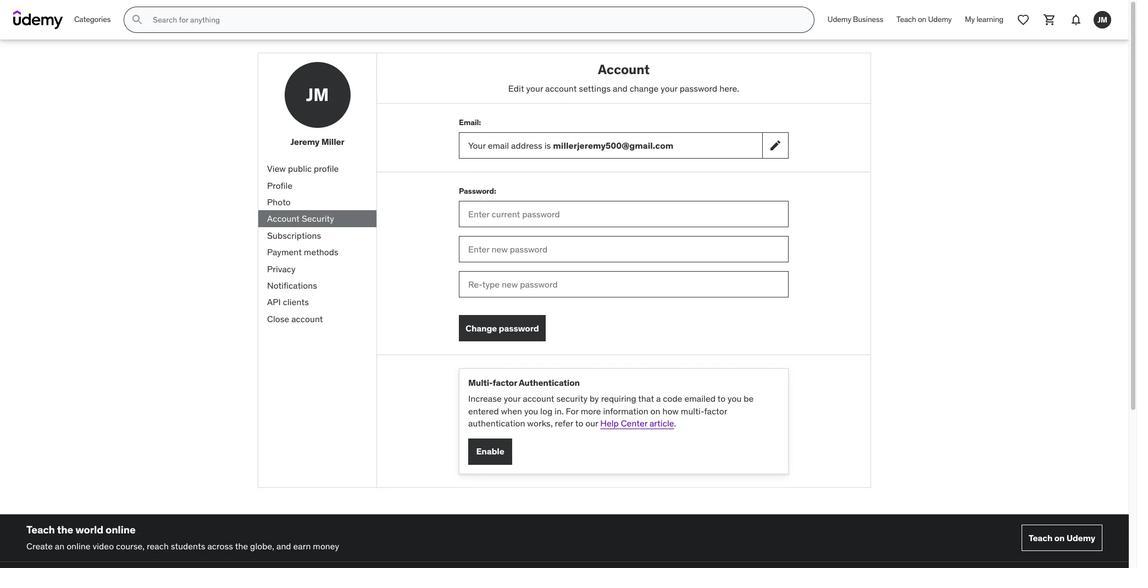 Task type: vqa. For each thing, say whether or not it's contained in the screenshot.
Teach associated with left the "Teach on Udemy" link
yes



Task type: locate. For each thing, give the bounding box(es) containing it.
millerjeremy500@gmail.com
[[553, 140, 674, 151]]

0 vertical spatial factor
[[493, 378, 517, 389]]

0 horizontal spatial teach on udemy
[[897, 14, 952, 24]]

0 horizontal spatial your
[[504, 394, 521, 405]]

account
[[598, 61, 650, 78], [267, 213, 300, 224]]

across
[[207, 542, 233, 553]]

0 vertical spatial account
[[598, 61, 650, 78]]

your inside increase your account security by requiring that a code emailed to you be entered when you log in. for more information on how multi-factor authentication works, refer to our
[[504, 394, 521, 405]]

0 vertical spatial you
[[728, 394, 742, 405]]

0 horizontal spatial and
[[276, 542, 291, 553]]

public
[[288, 163, 312, 174]]

0 vertical spatial account
[[545, 83, 577, 94]]

the left globe,
[[235, 542, 248, 553]]

1 vertical spatial on
[[651, 406, 661, 417]]

account left settings
[[545, 83, 577, 94]]

email:
[[459, 118, 481, 127]]

your right edit
[[526, 83, 543, 94]]

account for account security
[[267, 213, 300, 224]]

online
[[106, 524, 136, 537], [67, 542, 90, 553]]

udemy inside udemy business link
[[828, 14, 851, 24]]

0 vertical spatial teach on udemy
[[897, 14, 952, 24]]

1 horizontal spatial account
[[598, 61, 650, 78]]

jm
[[1098, 15, 1108, 25], [306, 83, 329, 106]]

code
[[663, 394, 683, 405]]

1 vertical spatial to
[[575, 418, 583, 429]]

to left our on the bottom right of the page
[[575, 418, 583, 429]]

0 vertical spatial and
[[613, 83, 628, 94]]

notifications
[[267, 280, 317, 291]]

0 vertical spatial jm
[[1098, 15, 1108, 25]]

your
[[526, 83, 543, 94], [661, 83, 678, 94], [504, 394, 521, 405]]

factor inside increase your account security by requiring that a code emailed to you be entered when you log in. for more information on how multi-factor authentication works, refer to our
[[704, 406, 727, 417]]

to right emailed
[[718, 394, 726, 405]]

multi-
[[681, 406, 704, 417]]

jm up jeremy miller
[[306, 83, 329, 106]]

reach
[[147, 542, 169, 553]]

1 vertical spatial and
[[276, 542, 291, 553]]

wishlist image
[[1017, 13, 1030, 26]]

factor up increase
[[493, 378, 517, 389]]

settings
[[579, 83, 611, 94]]

password left here.
[[680, 83, 718, 94]]

enable
[[476, 446, 504, 457]]

0 vertical spatial teach on udemy link
[[890, 7, 959, 33]]

1 horizontal spatial to
[[718, 394, 726, 405]]

0 vertical spatial online
[[106, 524, 136, 537]]

0 horizontal spatial password
[[499, 323, 539, 334]]

security
[[557, 394, 588, 405]]

account inside 'link'
[[291, 314, 323, 325]]

emailed
[[685, 394, 716, 405]]

edit
[[508, 83, 524, 94]]

2 vertical spatial account
[[523, 394, 554, 405]]

0 horizontal spatial teach on udemy link
[[890, 7, 959, 33]]

and inside the account edit your account settings and change your password here.
[[613, 83, 628, 94]]

Password: password field
[[459, 201, 789, 228]]

your right change
[[661, 83, 678, 94]]

1 horizontal spatial teach on udemy
[[1029, 533, 1096, 544]]

account
[[545, 83, 577, 94], [291, 314, 323, 325], [523, 394, 554, 405]]

and left earn
[[276, 542, 291, 553]]

account inside the account edit your account settings and change your password here.
[[598, 61, 650, 78]]

you left be
[[728, 394, 742, 405]]

email
[[488, 140, 509, 151]]

your up when on the bottom left
[[504, 394, 521, 405]]

on inside increase your account security by requiring that a code emailed to you be entered when you log in. for more information on how multi-factor authentication works, refer to our
[[651, 406, 661, 417]]

photo
[[267, 197, 291, 208]]

multi-factor authentication
[[468, 378, 580, 389]]

online right an
[[67, 542, 90, 553]]

change password
[[466, 323, 539, 334]]

help center article .
[[600, 418, 676, 429]]

0 vertical spatial to
[[718, 394, 726, 405]]

account up log
[[523, 394, 554, 405]]

0 horizontal spatial the
[[57, 524, 73, 537]]

1 horizontal spatial teach on udemy link
[[1022, 526, 1103, 552]]

api clients link
[[258, 294, 377, 311]]

2 horizontal spatial on
[[1055, 533, 1065, 544]]

authentication
[[519, 378, 580, 389]]

0 horizontal spatial account
[[267, 213, 300, 224]]

1 horizontal spatial and
[[613, 83, 628, 94]]

1 horizontal spatial password
[[680, 83, 718, 94]]

and left change
[[613, 83, 628, 94]]

factor down emailed
[[704, 406, 727, 417]]

teach on udemy link
[[890, 7, 959, 33], [1022, 526, 1103, 552]]

password
[[680, 83, 718, 94], [499, 323, 539, 334]]

1 vertical spatial online
[[67, 542, 90, 553]]

0 horizontal spatial teach
[[26, 524, 55, 537]]

1 vertical spatial account
[[267, 213, 300, 224]]

teach the world online create an online video course, reach students across the globe, and earn money
[[26, 524, 339, 553]]

that
[[638, 394, 654, 405]]

0 horizontal spatial udemy
[[828, 14, 851, 24]]

0 horizontal spatial factor
[[493, 378, 517, 389]]

0 horizontal spatial on
[[651, 406, 661, 417]]

account inside the account edit your account settings and change your password here.
[[545, 83, 577, 94]]

1 horizontal spatial online
[[106, 524, 136, 537]]

teach
[[897, 14, 916, 24], [26, 524, 55, 537], [1029, 533, 1053, 544]]

refer
[[555, 418, 573, 429]]

1 horizontal spatial your
[[526, 83, 543, 94]]

help center article link
[[600, 418, 674, 429]]

close
[[267, 314, 289, 325]]

here.
[[720, 83, 739, 94]]

password:
[[459, 186, 496, 196]]

account down api clients link
[[291, 314, 323, 325]]

more
[[581, 406, 601, 417]]

1 vertical spatial password
[[499, 323, 539, 334]]

online up course,
[[106, 524, 136, 537]]

1 vertical spatial factor
[[704, 406, 727, 417]]

0 vertical spatial password
[[680, 83, 718, 94]]

0 horizontal spatial you
[[524, 406, 538, 417]]

udemy business
[[828, 14, 884, 24]]

1 vertical spatial account
[[291, 314, 323, 325]]

you
[[728, 394, 742, 405], [524, 406, 538, 417]]

password right change
[[499, 323, 539, 334]]

you up works,
[[524, 406, 538, 417]]

Search for anything text field
[[151, 10, 801, 29]]

teach inside teach the world online create an online video course, reach students across the globe, and earn money
[[26, 524, 55, 537]]

account security
[[267, 213, 334, 224]]

on
[[918, 14, 927, 24], [651, 406, 661, 417], [1055, 533, 1065, 544]]

1 horizontal spatial jm
[[1098, 15, 1108, 25]]

.
[[674, 418, 676, 429]]

jm right notifications image
[[1098, 15, 1108, 25]]

the up an
[[57, 524, 73, 537]]

0 horizontal spatial jm
[[306, 83, 329, 106]]

teach on udemy
[[897, 14, 952, 24], [1029, 533, 1096, 544]]

shopping cart with 0 items image
[[1043, 13, 1057, 26]]

to
[[718, 394, 726, 405], [575, 418, 583, 429]]

1 vertical spatial the
[[235, 542, 248, 553]]

1 horizontal spatial teach
[[897, 14, 916, 24]]

students
[[171, 542, 205, 553]]

account for account edit your account settings and change your password here.
[[598, 61, 650, 78]]

1 horizontal spatial on
[[918, 14, 927, 24]]

0 vertical spatial the
[[57, 524, 73, 537]]

view public profile
[[267, 163, 339, 174]]

center
[[621, 418, 648, 429]]

by
[[590, 394, 599, 405]]

account up change
[[598, 61, 650, 78]]

1 horizontal spatial factor
[[704, 406, 727, 417]]

factor
[[493, 378, 517, 389], [704, 406, 727, 417]]

account down photo
[[267, 213, 300, 224]]

1 horizontal spatial the
[[235, 542, 248, 553]]

1 vertical spatial you
[[524, 406, 538, 417]]

2 horizontal spatial udemy
[[1067, 533, 1096, 544]]

works,
[[527, 418, 553, 429]]

change
[[630, 83, 659, 94]]

account inside increase your account security by requiring that a code emailed to you be entered when you log in. for more information on how multi-factor authentication works, refer to our
[[523, 394, 554, 405]]

world
[[75, 524, 103, 537]]

subscriptions
[[267, 230, 321, 241]]

privacy
[[267, 264, 296, 275]]



Task type: describe. For each thing, give the bounding box(es) containing it.
increase
[[468, 394, 502, 405]]

clients
[[283, 297, 309, 308]]

close account link
[[258, 311, 377, 328]]

categories
[[74, 14, 111, 24]]

profile
[[314, 163, 339, 174]]

privacy link
[[258, 261, 377, 278]]

2 horizontal spatial your
[[661, 83, 678, 94]]

Enter new password password field
[[459, 236, 789, 263]]

your
[[468, 140, 486, 151]]

when
[[501, 406, 522, 417]]

course,
[[116, 542, 145, 553]]

change password button
[[459, 316, 546, 342]]

password inside the account edit your account settings and change your password here.
[[680, 83, 718, 94]]

your email address is millerjeremy500@gmail.com
[[468, 140, 674, 151]]

payment methods
[[267, 247, 339, 258]]

close account
[[267, 314, 323, 325]]

0 horizontal spatial to
[[575, 418, 583, 429]]

categories button
[[68, 7, 117, 33]]

log
[[540, 406, 553, 417]]

is
[[545, 140, 551, 151]]

increase your account security by requiring that a code emailed to you be entered when you log in. for more information on how multi-factor authentication works, refer to our
[[468, 394, 754, 429]]

multi-
[[468, 378, 493, 389]]

my learning link
[[959, 7, 1010, 33]]

2 vertical spatial on
[[1055, 533, 1065, 544]]

security
[[302, 213, 334, 224]]

view
[[267, 163, 286, 174]]

account edit your account settings and change your password here.
[[508, 61, 739, 94]]

learning
[[977, 14, 1004, 24]]

globe,
[[250, 542, 274, 553]]

help
[[600, 418, 619, 429]]

entered
[[468, 406, 499, 417]]

1 vertical spatial jm
[[306, 83, 329, 106]]

be
[[744, 394, 754, 405]]

requiring
[[601, 394, 636, 405]]

authentication
[[468, 418, 525, 429]]

profile link
[[258, 177, 377, 194]]

jeremy miller
[[291, 136, 344, 147]]

1 horizontal spatial udemy
[[928, 14, 952, 24]]

udemy business link
[[821, 7, 890, 33]]

our
[[586, 418, 598, 429]]

1 vertical spatial teach on udemy
[[1029, 533, 1096, 544]]

money
[[313, 542, 339, 553]]

notifications image
[[1070, 13, 1083, 26]]

edit email image
[[769, 139, 782, 152]]

payment methods link
[[258, 244, 377, 261]]

earn
[[293, 542, 311, 553]]

methods
[[304, 247, 339, 258]]

article
[[650, 418, 674, 429]]

api clients
[[267, 297, 309, 308]]

and inside teach the world online create an online video course, reach students across the globe, and earn money
[[276, 542, 291, 553]]

api
[[267, 297, 281, 308]]

change
[[466, 323, 497, 334]]

2 horizontal spatial teach
[[1029, 533, 1053, 544]]

enable button
[[468, 439, 512, 465]]

my learning
[[965, 14, 1004, 24]]

subscriptions link
[[258, 227, 377, 244]]

a
[[656, 394, 661, 405]]

0 horizontal spatial online
[[67, 542, 90, 553]]

udemy image
[[13, 10, 63, 29]]

miller
[[321, 136, 344, 147]]

view public profile link
[[258, 161, 377, 177]]

create
[[26, 542, 53, 553]]

in.
[[555, 406, 564, 417]]

profile
[[267, 180, 293, 191]]

information
[[603, 406, 649, 417]]

for
[[566, 406, 579, 417]]

an
[[55, 542, 64, 553]]

account security link
[[258, 211, 377, 227]]

password inside button
[[499, 323, 539, 334]]

0 vertical spatial on
[[918, 14, 927, 24]]

payment
[[267, 247, 302, 258]]

1 vertical spatial teach on udemy link
[[1022, 526, 1103, 552]]

1 horizontal spatial you
[[728, 394, 742, 405]]

address
[[511, 140, 543, 151]]

photo link
[[258, 194, 377, 211]]

video
[[93, 542, 114, 553]]

submit search image
[[131, 13, 144, 26]]

business
[[853, 14, 884, 24]]

jeremy
[[291, 136, 320, 147]]

how
[[663, 406, 679, 417]]

my
[[965, 14, 975, 24]]

Re-type new password password field
[[459, 272, 789, 298]]

jm link
[[1090, 7, 1116, 33]]



